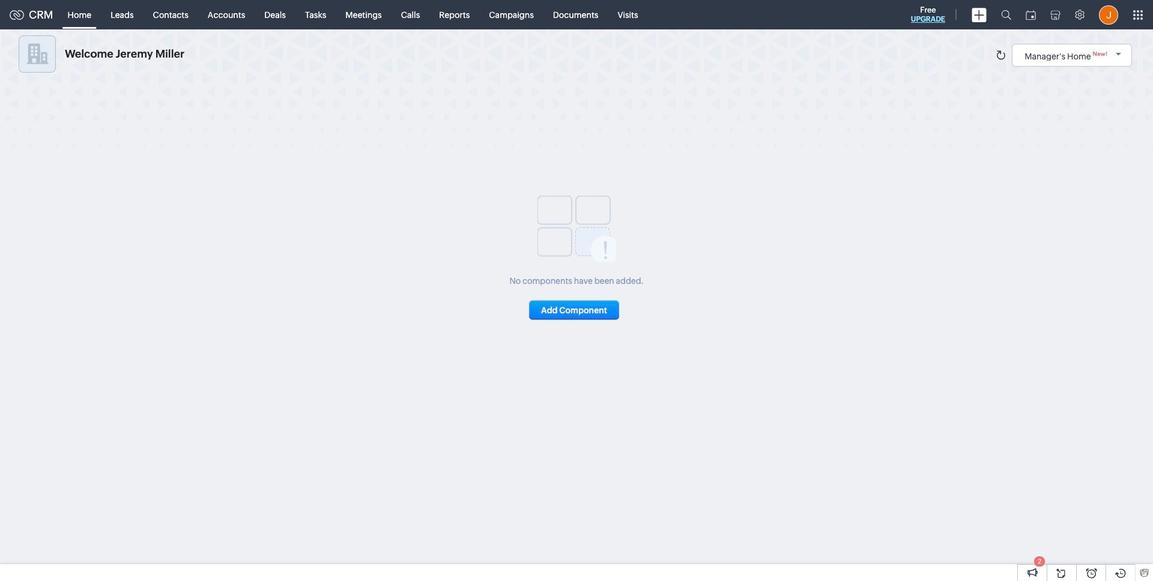 Task type: locate. For each thing, give the bounding box(es) containing it.
search element
[[994, 0, 1019, 29]]

search image
[[1001, 10, 1011, 20]]

profile element
[[1092, 0, 1126, 29]]

calendar image
[[1026, 10, 1036, 20]]



Task type: vqa. For each thing, say whether or not it's contained in the screenshot.
"Mapping"
no



Task type: describe. For each thing, give the bounding box(es) containing it.
profile image
[[1099, 5, 1118, 24]]

create menu element
[[965, 0, 994, 29]]

create menu image
[[972, 8, 987, 22]]

logo image
[[10, 10, 24, 20]]



